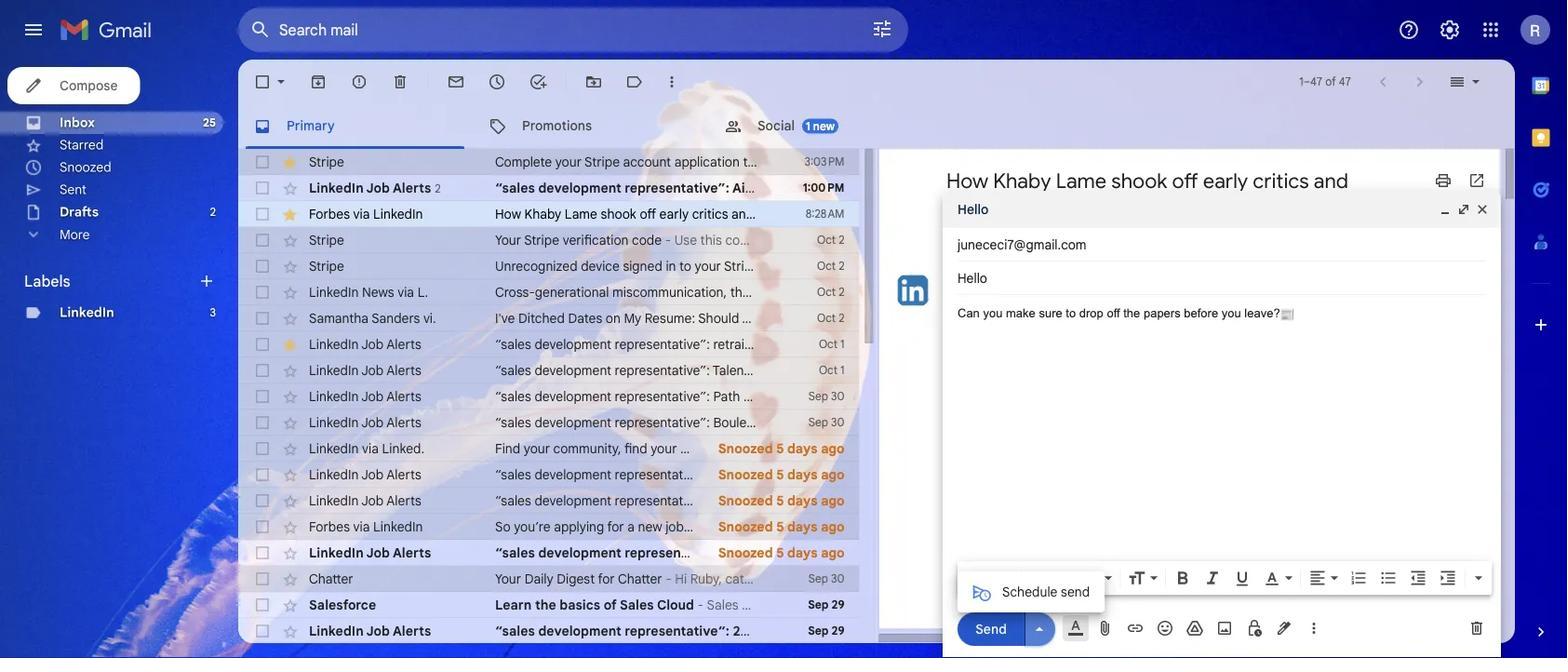 Task type: locate. For each thing, give the bounding box(es) containing it.
1 vertical spatial off
[[640, 206, 656, 222]]

learn the basics of sales cloud -
[[495, 597, 707, 613]]

path
[[713, 388, 740, 404]]

forbes for so you're applying for a new job—how long should your résumé be?
[[309, 518, 350, 535]]

representative": inside "sales development representative": aidoc - sales development representative and more link
[[625, 180, 730, 196]]

3 days from the top
[[788, 492, 818, 509]]

0 horizontal spatial new
[[638, 518, 662, 535]]

0 vertical spatial lame
[[1056, 168, 1106, 194]]

1 horizontal spatial new
[[813, 119, 835, 133]]

representative for "sales development representative": path - sales development representative (remote) and more
[[869, 388, 958, 404]]

47
[[1311, 75, 1323, 89], [1339, 75, 1351, 89]]

to right in
[[680, 258, 692, 274]]

7 linkedin job alerts from the top
[[309, 545, 431, 561]]

2 you from the left
[[1222, 306, 1241, 320]]

0 horizontal spatial the
[[535, 597, 556, 613]]

0 vertical spatial how
[[946, 168, 988, 194]]

1 inside social, one new message, tab
[[806, 119, 811, 133]]

forbes via linkedin up make
[[946, 273, 1070, 289]]

tab list
[[1515, 60, 1568, 591], [238, 104, 1515, 149]]

1 horizontal spatial become
[[1160, 194, 1237, 220]]

1 sep 30 from the top
[[809, 390, 845, 404]]

oct 2 for essential
[[817, 285, 845, 299]]

popular up "junececi7@gmail.com"
[[1029, 206, 1074, 222]]

0 vertical spatial inbox
[[60, 114, 95, 131]]

job for "sales development representative": 24 opportunities
[[366, 623, 390, 639]]

archive image
[[309, 73, 328, 91]]

long
[[724, 518, 749, 535]]

0 horizontal spatial on
[[606, 310, 621, 326]]

sep 30 down "résumé"
[[809, 572, 845, 586]]

smb
[[785, 414, 812, 431]]

1 ago from the top
[[821, 440, 845, 457]]

0 vertical spatial 30
[[831, 390, 845, 404]]

24
[[733, 623, 749, 639]]

pop out image
[[1457, 202, 1472, 217]]

should
[[753, 518, 792, 535]]

representative": for 21
[[615, 466, 710, 483]]

so you're applying for a new job—how long should your résumé be?
[[495, 518, 895, 535]]

"sales for "sales development representative": aidoc - sales development representative and more
[[495, 180, 535, 196]]

1 horizontal spatial lame
[[1056, 168, 1106, 194]]

6 "sales from the top
[[495, 466, 531, 483]]

2 vertical spatial of
[[604, 597, 617, 613]]

oct down 8:28 am
[[817, 233, 836, 247]]

1
[[1300, 75, 1304, 89], [806, 119, 811, 133], [841, 337, 845, 351], [841, 363, 845, 377]]

representative": up "sales development representative": 25 opportunities
[[615, 466, 710, 483]]

representative inside "sales development representative": aidoc - sales development representative and more link
[[907, 180, 1004, 196]]

chatter down "sales development representative": 13 opportunities link
[[618, 571, 662, 587]]

oct 2 down 8:28 am
[[817, 233, 845, 247]]

1 sep 29 from the top
[[808, 598, 845, 612]]

before
[[1184, 306, 1219, 320]]

snoozed 5 days ago
[[718, 440, 845, 457], [718, 466, 845, 483], [718, 492, 845, 509], [718, 518, 845, 535], [718, 545, 845, 561]]

more options image
[[1309, 619, 1320, 638]]

sep for path
[[809, 390, 828, 404]]

16 row from the top
[[238, 540, 860, 566]]

become up subject field
[[1160, 194, 1237, 220]]

4 snoozed 5 days ago from the top
[[718, 518, 845, 535]]

send button
[[958, 612, 1025, 646]]

forbes via linkedin down linkedin via linked. at the left
[[309, 518, 423, 535]]

papers
[[1144, 306, 1181, 320]]

2 snoozed 5 days ago from the top
[[718, 466, 845, 483]]

development for "sales development representative": boulevard - smb sales development representative and more
[[535, 414, 612, 431]]

5 ago from the top
[[821, 545, 845, 561]]

days for "sales development representative": 13 opportunities
[[788, 545, 818, 561]]

ditched
[[519, 310, 565, 326]]

"sales for "sales development representative": 25 opportunities
[[495, 492, 531, 509]]

i've ditched dates on my resume: should you do the same? link
[[495, 309, 851, 328]]

1 sep from the top
[[809, 390, 828, 404]]

linkedin job alerts for "sales development representative": talentify - sales development representative manager - remote - usa and more
[[309, 362, 422, 378]]

oct 2 up same?
[[817, 285, 845, 299]]

and inside "sales development representative": aidoc - sales development representative and more link
[[1007, 180, 1031, 196]]

"sales development representative": aidoc - sales development representative and more link
[[495, 179, 1067, 197]]

1 horizontal spatial early
[[1203, 168, 1248, 194]]

"sales inside "sales development representative": talentify - sales development representative manager - remote - usa and more link
[[495, 362, 531, 378]]

2 row from the top
[[238, 175, 1067, 201]]

representative": for boulevard
[[615, 414, 710, 431]]

2 sep from the top
[[809, 416, 828, 430]]

5 for find your community, find your path forward
[[776, 440, 784, 457]]

0 horizontal spatial lame
[[565, 206, 598, 222]]

tab list containing primary
[[238, 104, 1515, 149]]

representative": inside "sales development representative": 24 opportunities link
[[625, 623, 730, 639]]

4 row from the top
[[238, 227, 860, 253]]

8 "sales from the top
[[495, 545, 535, 561]]

influencer up inbox button on the right
[[1078, 206, 1137, 222]]

on
[[606, 310, 621, 326], [1291, 573, 1308, 591]]

job for "sales development representative": path - sales development representative (remote) and more
[[361, 388, 384, 404]]

1 horizontal spatial shook
[[1111, 168, 1167, 194]]

1 horizontal spatial off
[[1107, 306, 1120, 320]]

5 sep from the top
[[808, 624, 829, 638]]

1 horizontal spatial inbox
[[1127, 226, 1155, 240]]

2 29 from the top
[[832, 624, 845, 638]]

chatter up salesforce
[[309, 571, 353, 587]]

oct for and
[[819, 337, 838, 351]]

critics
[[1253, 168, 1309, 194], [692, 206, 728, 222]]

promotions tab
[[474, 104, 708, 149]]

sales right smb
[[815, 414, 847, 431]]

2 linkedin job alerts from the top
[[309, 362, 422, 378]]

more
[[1034, 180, 1067, 196], [1012, 336, 1042, 352], [1160, 362, 1191, 378], [1044, 388, 1075, 404], [1049, 414, 1079, 431]]

0 vertical spatial off
[[1172, 168, 1198, 194]]

1 vertical spatial sep 29
[[808, 624, 845, 638]]

off inside can you make sure to drop off the papers before you leave? text box
[[1107, 306, 1120, 320]]

representative down (remote)
[[931, 414, 1020, 431]]

more formatting options image
[[1470, 569, 1488, 587]]

shook up inbox button on the right
[[1111, 168, 1167, 194]]

gmail image
[[60, 11, 161, 48]]

snoozed down the starred link
[[60, 159, 111, 175]]

sent link
[[60, 182, 86, 198]]

0 vertical spatial oct 1
[[819, 337, 845, 351]]

sure
[[1039, 306, 1063, 320]]

alerts for "sales development representative": talentify - sales development representative manager - remote - usa and more
[[387, 362, 422, 378]]

0 vertical spatial the
[[730, 284, 750, 300]]

inbox up forbes via linkedin cell
[[1127, 226, 1155, 240]]

5 5 from the top
[[776, 545, 784, 561]]

oct up same?
[[817, 285, 836, 299]]

forbes for how khaby lame shook off early critics and followed his passion to become tiktok's most popular influencer
[[309, 206, 350, 222]]

followed up "junececi7@gmail.com"
[[946, 194, 1026, 220]]

tiktok's up subject field
[[1240, 194, 1312, 220]]

1 47 from the left
[[1311, 75, 1323, 89]]

sep 30 for development
[[809, 390, 845, 404]]

sep 29
[[808, 598, 845, 612], [808, 624, 845, 638]]

1 snoozed 5 days ago from the top
[[718, 440, 845, 457]]

2
[[435, 181, 441, 195], [210, 205, 216, 219], [839, 233, 845, 247], [839, 259, 845, 273], [839, 285, 845, 299], [839, 311, 845, 325]]

9 row from the top
[[238, 357, 1191, 384]]

italic ‪(⌘i)‬ image
[[1204, 569, 1222, 587]]

representative": inside ""sales development representative": 25 opportunities" link
[[615, 492, 710, 509]]

job for "sales development representative": talentify - sales development representative manager - remote - usa and more
[[361, 362, 384, 378]]

representative up (remote)
[[892, 362, 980, 378]]

3 linkedin job alerts from the top
[[309, 388, 422, 404]]

1 vertical spatial oct 1
[[819, 363, 845, 377]]

how down complete
[[495, 206, 521, 222]]

1 oct 1 from the top
[[819, 337, 845, 351]]

1:00 pm
[[803, 181, 845, 195]]

representative for "sales development representative": retrain.ai - sales development representative and more
[[894, 336, 983, 352]]

sanders
[[372, 310, 420, 326]]

1 horizontal spatial the
[[730, 284, 750, 300]]

in
[[666, 258, 676, 274]]

for left a
[[607, 518, 624, 535]]

1 vertical spatial account
[[763, 258, 811, 274]]

linkedin
[[309, 179, 364, 196], [373, 206, 423, 222], [1015, 273, 1070, 289], [309, 284, 359, 300], [60, 304, 114, 321], [309, 336, 359, 352], [309, 362, 359, 378], [309, 388, 359, 404], [309, 414, 359, 431], [309, 440, 359, 457], [309, 466, 359, 483], [309, 492, 359, 509], [373, 518, 423, 535], [309, 545, 364, 561], [309, 623, 364, 639]]

"sales inside "sales development representative": 13 opportunities link
[[495, 545, 535, 561]]

for
[[607, 518, 624, 535], [598, 571, 615, 587]]

2 days from the top
[[788, 466, 818, 483]]

mark as unread image
[[447, 73, 465, 91]]

0 horizontal spatial early
[[660, 206, 689, 222]]

representative up hello
[[907, 180, 1004, 196]]

toggle confidential mode image
[[1245, 619, 1264, 638]]

verification
[[563, 232, 629, 248]]

newsletter cover image image
[[1000, 621, 1432, 658]]

"sales inside "sales development representative": aidoc - sales development representative and more link
[[495, 180, 535, 196]]

toggle split pane mode image
[[1448, 73, 1467, 91]]

5 snoozed 5 days ago from the top
[[718, 545, 845, 561]]

his up "junececi7@gmail.com"
[[1030, 194, 1056, 220]]

representative": inside "sales development representative": talentify - sales development representative manager - remote - usa and more link
[[615, 362, 710, 378]]

- left remote
[[1039, 362, 1045, 378]]

1 vertical spatial of
[[800, 284, 812, 300]]

0 horizontal spatial become
[[895, 206, 943, 222]]

"sales development representative": 13 opportunities link
[[495, 544, 836, 562]]

Message Body text field
[[958, 304, 1487, 556]]

you right before
[[1222, 306, 1241, 320]]

- inside "sales development representative": boulevard - smb sales development representative and more link
[[776, 414, 782, 431]]

how
[[946, 168, 988, 194], [495, 206, 521, 222]]

your up 'learn'
[[495, 571, 521, 587]]

the inside text box
[[1124, 306, 1141, 320]]

1 oct 2 from the top
[[817, 233, 845, 247]]

become left hello
[[895, 206, 943, 222]]

more inside "sales development representative": aidoc - sales development representative and more link
[[1034, 180, 1067, 196]]

labels heading
[[24, 272, 197, 290]]

main menu image
[[22, 19, 45, 41]]

0 horizontal spatial 25
[[203, 116, 216, 130]]

start
[[759, 154, 786, 170]]

your for your stripe verification code -
[[495, 232, 521, 248]]

📰 image
[[1281, 307, 1295, 322]]

None search field
[[238, 7, 909, 52]]

19 row from the top
[[238, 618, 860, 644]]

passion
[[1061, 194, 1131, 220], [831, 206, 876, 222]]

development for "sales development representative": 21 opportunities
[[535, 466, 612, 483]]

oct down an
[[817, 311, 836, 325]]

job for "sales development representative": boulevard - smb sales development representative and more
[[361, 414, 384, 431]]

path
[[680, 440, 708, 457]]

14 row from the top
[[238, 488, 860, 514]]

0 horizontal spatial off
[[640, 206, 656, 222]]

find
[[625, 440, 647, 457]]

1 horizontal spatial 47
[[1339, 75, 1351, 89]]

development
[[819, 180, 903, 196], [813, 336, 891, 352], [810, 362, 888, 378], [788, 388, 866, 404], [850, 414, 928, 431]]

0 horizontal spatial passion
[[831, 206, 876, 222]]

0 vertical spatial shook
[[1111, 168, 1167, 194]]

insert files using drive image
[[1186, 619, 1205, 638]]

passion up inbox button on the right
[[1061, 194, 1131, 220]]

1 vertical spatial how
[[495, 206, 521, 222]]

1 vertical spatial sep 30
[[809, 416, 845, 430]]

1 vertical spatial new
[[638, 518, 662, 535]]

row containing samantha sanders vi.
[[238, 305, 860, 331]]

0 horizontal spatial tiktok's
[[946, 206, 993, 222]]

snoozed for so you're applying for a new job—how long should your résumé be?
[[718, 518, 773, 535]]

row
[[238, 149, 910, 175], [238, 175, 1067, 201], [238, 201, 1137, 227], [238, 227, 860, 253], [238, 253, 860, 279], [238, 279, 1128, 305], [238, 305, 860, 331], [238, 331, 1042, 357], [238, 357, 1191, 384], [238, 384, 1075, 410], [238, 410, 1079, 436], [238, 436, 860, 462], [238, 462, 860, 488], [238, 488, 860, 514], [238, 514, 895, 540], [238, 540, 860, 566], [238, 566, 860, 592], [238, 592, 860, 618], [238, 618, 860, 644]]

1 your from the top
[[495, 232, 521, 248]]

2 vertical spatial forbes via linkedin
[[309, 518, 423, 535]]

swift's
[[994, 284, 1033, 300]]

opportunities down forward
[[728, 466, 808, 483]]

inbox inside labels navigation
[[60, 114, 95, 131]]

find
[[495, 440, 520, 457]]

bold ‪(⌘b)‬ image
[[1174, 569, 1192, 587]]

sans serif option
[[1026, 569, 1101, 587]]

0 horizontal spatial account
[[623, 154, 671, 170]]

1 chatter from the left
[[309, 571, 353, 587]]

and
[[1314, 168, 1348, 194], [1007, 180, 1031, 196], [732, 206, 754, 222], [931, 284, 953, 300], [986, 336, 1008, 352], [1135, 362, 1157, 378], [1019, 388, 1041, 404], [1023, 414, 1046, 431]]

12 row from the top
[[238, 436, 860, 462]]

snoozed 5 days ago for so you're applying for a new job—how long should your résumé be?
[[718, 518, 845, 535]]

0 vertical spatial forbes via linkedin
[[309, 206, 423, 222]]

your for your daily digest for chatter -
[[495, 571, 521, 587]]

followed
[[946, 194, 1026, 220], [757, 206, 807, 222]]

3 snoozed 5 days ago from the top
[[718, 492, 845, 509]]

his down 1:00 pm
[[811, 206, 828, 222]]

1 vertical spatial on
[[1291, 573, 1308, 591]]

representative for "sales development representative": aidoc - sales development representative and more
[[907, 180, 1004, 196]]

6 linkedin job alerts from the top
[[309, 492, 422, 509]]

representative": down job—how
[[625, 545, 730, 561]]

1 horizontal spatial popular
[[1029, 206, 1074, 222]]

3 5 from the top
[[776, 492, 784, 509]]

signed
[[623, 258, 663, 274]]

"sales inside "sales development representative": boulevard - smb sales development representative and more link
[[495, 414, 531, 431]]

"sales for "sales development representative": path - sales development representative (remote) and more
[[495, 388, 531, 404]]

1 vertical spatial forbes
[[946, 273, 990, 289]]

sales up "sales development representative": boulevard - smb sales development representative and more
[[753, 388, 784, 404]]

report spam image
[[350, 73, 369, 91]]

sep
[[809, 390, 828, 404], [809, 416, 828, 430], [809, 572, 828, 586], [808, 598, 829, 612], [808, 624, 829, 638]]

redo ‪(⌘y)‬ image
[[995, 569, 1014, 587]]

17 row from the top
[[238, 566, 860, 592]]

to
[[743, 154, 755, 170], [1136, 194, 1155, 220], [880, 206, 892, 222], [680, 258, 692, 274], [946, 293, 957, 307], [1066, 306, 1076, 320]]

advanced search options image
[[864, 10, 901, 47]]

30 down "résumé"
[[831, 572, 845, 586]]

oct down same?
[[819, 337, 838, 351]]

see what others are saying about this topic: open on linkedin
[[1000, 573, 1368, 591]]

4 "sales from the top
[[495, 388, 531, 404]]

18 row from the top
[[238, 592, 860, 618]]

1 horizontal spatial account
[[763, 258, 811, 274]]

tiktok's up "junececi7@gmail.com"
[[946, 206, 993, 222]]

and inside "sales development representative": retrain.ai - sales development representative and more link
[[986, 336, 1008, 352]]

snoozed up 13 on the left bottom
[[718, 518, 773, 535]]

promotions
[[522, 118, 592, 134]]

snoozed down forward
[[718, 466, 773, 483]]

3 "sales from the top
[[495, 362, 531, 378]]

1 linkedin job alerts from the top
[[309, 336, 422, 352]]

for for digest
[[598, 571, 615, 587]]

4 days from the top
[[788, 518, 818, 535]]

can you make sure to drop off the papers before you leave?
[[958, 306, 1281, 320]]

1 vertical spatial 25
[[713, 492, 728, 509]]

"sales development representative": 24 opportunities
[[495, 623, 839, 639]]

8 row from the top
[[238, 331, 1042, 357]]

1 vertical spatial the
[[1124, 306, 1141, 320]]

"sales
[[495, 180, 535, 196], [495, 336, 531, 352], [495, 362, 531, 378], [495, 388, 531, 404], [495, 414, 531, 431], [495, 466, 531, 483], [495, 492, 531, 509], [495, 545, 535, 561], [495, 623, 535, 639]]

minimize image
[[1438, 202, 1453, 217]]

add to tasks image
[[529, 73, 547, 91]]

1 horizontal spatial you
[[1222, 306, 1241, 320]]

0 horizontal spatial 47
[[1311, 75, 1323, 89]]

8 linkedin job alerts from the top
[[309, 623, 431, 639]]

1 "sales from the top
[[495, 180, 535, 196]]

alerts for "sales development representative": 25 opportunities
[[387, 492, 422, 509]]

0 vertical spatial critics
[[1253, 168, 1309, 194]]

7 "sales from the top
[[495, 492, 531, 509]]

4 oct 2 from the top
[[817, 311, 845, 325]]

linkedin job alerts for "sales development representative": boulevard - smb sales development representative and more
[[309, 414, 422, 431]]

1 horizontal spatial passion
[[1061, 194, 1131, 220]]

khaby up "junececi7@gmail.com"
[[993, 168, 1051, 194]]

your
[[495, 232, 521, 248], [495, 571, 521, 587]]

1 you from the left
[[983, 306, 1003, 320]]

1 horizontal spatial 25
[[713, 492, 728, 509]]

snoozed down long
[[718, 545, 773, 561]]

"sales inside "sales development representative": retrain.ai - sales development representative and more link
[[495, 336, 531, 352]]

khaby up the your stripe verification code -
[[525, 206, 562, 222]]

0 vertical spatial 29
[[832, 598, 845, 612]]

2 vertical spatial sep 30
[[809, 572, 845, 586]]

3 ago from the top
[[821, 492, 845, 509]]

0 vertical spatial 25
[[203, 116, 216, 130]]

snoozed 5 days ago for "sales development representative": 13 opportunities
[[718, 545, 845, 561]]

4 linkedin job alerts from the top
[[309, 414, 422, 431]]

development for talentify
[[810, 362, 888, 378]]

- right the aidoc
[[772, 180, 779, 196]]

sep 29 down "résumé"
[[808, 598, 845, 612]]

2 sep 30 from the top
[[809, 416, 845, 430]]

shook up verification
[[601, 206, 637, 222]]

oct 2 down an
[[817, 311, 845, 325]]

representative inside the "sales development representative": path - sales development representative (remote) and more link
[[869, 388, 958, 404]]

serif
[[1062, 570, 1091, 586]]

0 horizontal spatial of
[[604, 597, 617, 613]]

opportunities down should
[[749, 545, 836, 561]]

5 days from the top
[[788, 545, 818, 561]]

forbes via linkedin for so you're applying for a new job—how long should your résumé be?
[[309, 518, 423, 535]]

"sales development representative": boulevard - smb sales development representative and more link
[[495, 413, 1079, 432]]

0 horizontal spatial inbox
[[60, 114, 95, 131]]

2 chatter from the left
[[618, 571, 662, 587]]

1 29 from the top
[[832, 598, 845, 612]]

representative": for 24
[[625, 623, 730, 639]]

more inside the "sales development representative": path - sales development representative (remote) and more link
[[1044, 388, 1075, 404]]

1 5 from the top
[[776, 440, 784, 457]]

0 horizontal spatial how
[[495, 206, 521, 222]]

"sales inside "sales development representative": 21 opportunities link
[[495, 466, 531, 483]]

5 linkedin job alerts from the top
[[309, 466, 422, 483]]

stripe
[[309, 154, 344, 170], [585, 154, 620, 170], [309, 232, 344, 248], [524, 232, 560, 248], [309, 258, 344, 274], [724, 258, 760, 274]]

drafts
[[60, 204, 99, 220]]

oct 2 for account
[[817, 259, 845, 273]]

4 5 from the top
[[776, 518, 784, 535]]

1 horizontal spatial how
[[946, 168, 988, 194]]

complete
[[495, 154, 552, 170]]

learn
[[495, 597, 532, 613]]

representative inside "sales development representative": retrain.ai - sales development representative and more link
[[894, 336, 983, 352]]

inbox inside button
[[1127, 226, 1155, 240]]

to right sure at right
[[1066, 306, 1076, 320]]

1 horizontal spatial khaby
[[993, 168, 1051, 194]]

send
[[1061, 583, 1090, 600]]

5 for "sales development representative": 25 opportunities
[[776, 492, 784, 509]]

15 row from the top
[[238, 514, 895, 540]]

-
[[772, 180, 779, 196], [665, 232, 671, 248], [769, 336, 775, 352], [766, 362, 772, 378], [1039, 362, 1045, 378], [1097, 362, 1103, 378], [744, 388, 750, 404], [776, 414, 782, 431], [666, 571, 672, 587], [698, 597, 704, 613]]

1 vertical spatial 29
[[832, 624, 845, 638]]

dates
[[568, 310, 603, 326]]

oct up '"sales development representative": path - sales development representative (remote) and more'
[[819, 363, 838, 377]]

representative down can
[[894, 336, 983, 352]]

"sales inside ""sales development representative": 25 opportunities" link
[[495, 492, 531, 509]]

5 for "sales development representative": 13 opportunities
[[776, 545, 784, 561]]

representative": inside "sales development representative": 13 opportunities link
[[625, 545, 730, 561]]

inbox for inbox link
[[60, 114, 95, 131]]

30 for development
[[831, 390, 845, 404]]

sales for aidoc
[[782, 180, 816, 196]]

- down "sales development representative": 13 opportunities link
[[666, 571, 672, 587]]

snoozed up long
[[718, 492, 773, 509]]

ago for so you're applying for a new job—how long should your résumé be?
[[821, 518, 845, 535]]

how up hello
[[946, 168, 988, 194]]

forbes via linkedin down 'linkedin job alerts 2'
[[309, 206, 423, 222]]

30 down "sales development representative": talentify - sales development representative manager - remote - usa and more link
[[831, 390, 845, 404]]

2 horizontal spatial off
[[1172, 168, 1198, 194]]

- right path
[[744, 388, 750, 404]]

sales up '"sales development representative": path - sales development representative (remote) and more'
[[775, 362, 807, 378]]

settings image
[[1439, 19, 1461, 41]]

"sales for "sales development representative": 21 opportunities
[[495, 466, 531, 483]]

account up decline at top
[[763, 258, 811, 274]]

0 vertical spatial early
[[1203, 168, 1248, 194]]

lame
[[1056, 168, 1106, 194], [565, 206, 598, 222]]

representative inside "sales development representative": talentify - sales development representative manager - remote - usa and more link
[[892, 362, 980, 378]]

3 sep 30 from the top
[[809, 572, 845, 586]]

2 vertical spatial 30
[[831, 572, 845, 586]]

representative": inside "sales development representative": boulevard - smb sales development representative and more link
[[615, 414, 710, 431]]

so
[[495, 518, 511, 535]]

snoozed down boulevard
[[718, 440, 773, 457]]

representative": down the cloud
[[625, 623, 730, 639]]

influencer up the verified sender image
[[1022, 220, 1114, 246]]

how khaby lame shook off early critics and followed his passion to become tiktok's most popular influencer up forbes via linkedin cell
[[946, 168, 1364, 246]]

"sales for "sales development representative": talentify - sales development representative manager - remote - usa and more
[[495, 362, 531, 378]]

0 horizontal spatial popular
[[946, 220, 1017, 246]]

None checkbox
[[253, 153, 272, 171], [253, 179, 272, 197], [253, 205, 272, 223], [253, 361, 272, 380], [253, 413, 272, 432], [253, 465, 272, 484], [253, 518, 272, 536], [253, 570, 272, 588], [253, 622, 272, 640], [253, 153, 272, 171], [253, 179, 272, 197], [253, 205, 272, 223], [253, 361, 272, 380], [253, 413, 272, 432], [253, 465, 272, 484], [253, 518, 272, 536], [253, 570, 272, 588], [253, 622, 272, 640]]

2 horizontal spatial the
[[1124, 306, 1141, 320]]

None checkbox
[[253, 73, 272, 91], [253, 231, 272, 249], [253, 257, 272, 276], [253, 283, 272, 302], [253, 309, 272, 328], [253, 335, 272, 354], [253, 387, 272, 406], [253, 439, 272, 458], [253, 491, 272, 510], [253, 544, 272, 562], [253, 596, 272, 614], [253, 73, 272, 91], [253, 231, 272, 249], [253, 257, 272, 276], [253, 283, 272, 302], [253, 309, 272, 328], [253, 335, 272, 354], [253, 387, 272, 406], [253, 439, 272, 458], [253, 491, 272, 510], [253, 544, 272, 562], [253, 596, 272, 614]]

0 vertical spatial sep 30
[[809, 390, 845, 404]]

1 horizontal spatial critics
[[1253, 168, 1309, 194]]

2 vertical spatial forbes
[[309, 518, 350, 535]]

open
[[1251, 573, 1287, 591]]

oct for career
[[817, 285, 836, 299]]

for up learn the basics of sales cloud -
[[598, 571, 615, 587]]

early inside how khaby lame shook off early critics and followed his passion to become tiktok's most popular influencer
[[1203, 168, 1248, 194]]

0 horizontal spatial you
[[983, 306, 1003, 320]]

the down daily
[[535, 597, 556, 613]]

you right can
[[983, 306, 1003, 320]]

2 vertical spatial off
[[1107, 306, 1120, 320]]

representative": inside the "sales development representative": path - sales development representative (remote) and more link
[[615, 388, 710, 404]]

representative": inside "sales development representative": 21 opportunities link
[[615, 466, 710, 483]]

development for path
[[788, 388, 866, 404]]

- left usa
[[1097, 362, 1103, 378]]

3 oct 2 from the top
[[817, 285, 845, 299]]

hello
[[958, 201, 989, 217]]

sep 29 for salesforce
[[808, 598, 845, 612]]

2 5 from the top
[[776, 466, 784, 483]]

representative left (remote)
[[869, 388, 958, 404]]

forbes up salesforce
[[309, 518, 350, 535]]

lame up the your stripe verification code -
[[565, 206, 598, 222]]

inbox button
[[1124, 224, 1157, 241]]

popular inside how khaby lame shook off early critics and followed his passion to become tiktok's most popular influencer
[[946, 220, 1017, 246]]

0 horizontal spatial critics
[[692, 206, 728, 222]]

4 ago from the top
[[821, 518, 845, 535]]

make
[[1006, 306, 1036, 320]]

2 oct 2 from the top
[[817, 259, 845, 273]]

2 your from the top
[[495, 571, 521, 587]]

linkedin job alerts for "sales development representative": retrain.ai - sales development representative and more
[[309, 336, 422, 352]]

linkedin job alerts for "sales development representative": 13 opportunities
[[309, 545, 431, 561]]

13
[[733, 545, 746, 561]]

new up 3:03 pm
[[813, 119, 835, 133]]

5 for so you're applying for a new job—how long should your résumé be?
[[776, 518, 784, 535]]

5 row from the top
[[238, 253, 860, 279]]

off inside the how khaby lame shook off early critics and followed his passion to become tiktok's most popular influencer link
[[640, 206, 656, 222]]

0 horizontal spatial most
[[996, 206, 1025, 222]]

new right a
[[638, 518, 662, 535]]

0 vertical spatial for
[[607, 518, 624, 535]]

sep 30
[[809, 390, 845, 404], [809, 416, 845, 430], [809, 572, 845, 586]]

forbes via linkedin cell
[[946, 273, 1284, 289]]

sep 30 down "sales development representative": talentify - sales development representative manager - remote - usa and more link
[[809, 390, 845, 404]]

most inside the how khaby lame shook off early critics and followed his passion to become tiktok's most popular influencer link
[[996, 206, 1025, 222]]

7 row from the top
[[238, 305, 860, 331]]

0 vertical spatial on
[[606, 310, 621, 326]]

sales up the how khaby lame shook off early critics and followed his passion to become tiktok's most popular influencer link
[[782, 180, 816, 196]]

1 vertical spatial 30
[[831, 416, 845, 430]]

your up unrecognized
[[495, 232, 521, 248]]

1 vertical spatial your
[[495, 571, 521, 587]]

2 oct 1 from the top
[[819, 363, 845, 377]]

9 "sales from the top
[[495, 623, 535, 639]]

l.
[[418, 284, 428, 300]]

ago for find your community, find your path forward
[[821, 440, 845, 457]]

1 vertical spatial early
[[660, 206, 689, 222]]

oct 2 up an
[[817, 259, 845, 273]]

insert emoji ‪(⌘⇧2)‬ image
[[1156, 619, 1175, 638]]

underline ‪(⌘u)‬ image
[[1233, 570, 1252, 588]]

29 for linkedin job alerts
[[832, 624, 845, 638]]

representative
[[907, 180, 1004, 196], [894, 336, 983, 352], [892, 362, 980, 378], [869, 388, 958, 404], [931, 414, 1020, 431]]

0 vertical spatial account
[[623, 154, 671, 170]]

via left l.
[[398, 284, 414, 300]]

oct 1
[[819, 337, 845, 351], [819, 363, 845, 377]]

popular down hello
[[946, 220, 1017, 246]]

sep for 24
[[808, 624, 829, 638]]

2 horizontal spatial of
[[1326, 75, 1336, 89]]

forbes via linkedin
[[309, 206, 423, 222], [946, 273, 1070, 289], [309, 518, 423, 535]]

25
[[203, 116, 216, 130], [713, 492, 728, 509]]

2 30 from the top
[[831, 416, 845, 430]]

1 vertical spatial for
[[598, 571, 615, 587]]

forbes via linkedin for how khaby lame shook off early critics and followed his passion to become tiktok's most popular influencer
[[309, 206, 423, 222]]

inbox link
[[60, 114, 95, 131]]

the up you
[[730, 284, 750, 300]]

5 "sales from the top
[[495, 414, 531, 431]]

sep 30 down the "sales development representative": path - sales development representative (remote) and more link
[[809, 416, 845, 430]]

verified sender image
[[1075, 274, 1088, 287]]

2 "sales from the top
[[495, 336, 531, 352]]

0 horizontal spatial chatter
[[309, 571, 353, 587]]

social, one new message, tab
[[709, 104, 944, 149]]

- left smb
[[776, 414, 782, 431]]

0 horizontal spatial khaby
[[525, 206, 562, 222]]

1 days from the top
[[788, 440, 818, 457]]

via for so you're applying for a new job—how long should your résumé be?
[[353, 518, 370, 535]]

"sales development representative": aidoc - sales development representative and more
[[495, 180, 1067, 196]]

"sales inside "sales development representative": 24 opportunities link
[[495, 623, 535, 639]]

how khaby lame shook off early critics and followed his passion to become tiktok's most popular influencer down 1:00 pm
[[495, 206, 1137, 222]]

0 vertical spatial sep 29
[[808, 598, 845, 612]]

1 30 from the top
[[831, 390, 845, 404]]

2 sep 29 from the top
[[808, 624, 845, 638]]

passion down 1:00 pm
[[831, 206, 876, 222]]

- inside "sales development representative": retrain.ai - sales development representative and more link
[[769, 336, 775, 352]]

1 vertical spatial lame
[[565, 206, 598, 222]]

1 vertical spatial inbox
[[1127, 226, 1155, 240]]

0 vertical spatial forbes
[[309, 206, 350, 222]]

via down linkedin via linked. at the left
[[353, 518, 370, 535]]

representative": for 25
[[615, 492, 710, 509]]

6 row from the top
[[238, 279, 1128, 305]]

2 ago from the top
[[821, 466, 845, 483]]

undo ‪(⌘z)‬ image
[[965, 569, 984, 587]]

1 vertical spatial shook
[[601, 206, 637, 222]]

1 horizontal spatial chatter
[[618, 571, 662, 587]]

representative": inside "sales development representative": retrain.ai - sales development representative and more link
[[615, 336, 710, 352]]

lame up "junececi7@gmail.com"
[[1056, 168, 1106, 194]]

sales down the at top right
[[778, 336, 810, 352]]

development for aidoc
[[819, 180, 903, 196]]

you
[[983, 306, 1003, 320], [1222, 306, 1241, 320]]

more button
[[0, 223, 223, 246]]

snoozed for "sales development representative": 13 opportunities
[[718, 545, 773, 561]]



Task type: vqa. For each thing, say whether or not it's contained in the screenshot.


Task type: describe. For each thing, give the bounding box(es) containing it.
snoozed for "sales development representative": 21 opportunities
[[718, 466, 773, 483]]

alerts for "sales development representative": 13 opportunities
[[393, 545, 431, 561]]

5 for "sales development representative": 21 opportunities
[[776, 466, 784, 483]]

10 row from the top
[[238, 384, 1075, 410]]

"sales development representative": retrain.ai - sales development representative and more
[[495, 336, 1042, 352]]

representative": for aidoc
[[625, 180, 730, 196]]

how khaby lame shook off early critics and followed his passion to become tiktok's most popular influencer link
[[495, 205, 1137, 223]]

"sales development representative": boulevard - smb sales development representative and more
[[495, 414, 1079, 431]]

ago for "sales development representative": 25 opportunities
[[821, 492, 845, 509]]

"sales for "sales development representative": 13 opportunities
[[495, 545, 535, 561]]

schedule
[[1003, 583, 1058, 600]]

your right the find
[[651, 440, 677, 457]]

linkedin job alerts for "sales development representative": 24 opportunities
[[309, 623, 431, 639]]

your right in
[[695, 258, 721, 274]]

and inside "sales development representative": boulevard - smb sales development representative and more link
[[1023, 414, 1046, 431]]

can
[[958, 306, 980, 320]]

1 horizontal spatial his
[[1030, 194, 1056, 220]]

1 horizontal spatial of
[[800, 284, 812, 300]]

are
[[1095, 576, 1113, 590]]

cross-
[[495, 284, 535, 300]]

popular inside row
[[1029, 206, 1074, 222]]

sales left the cloud
[[620, 597, 654, 613]]

oct 1 for talentify
[[819, 363, 845, 377]]

unrecognized device signed in to your stripe account
[[495, 258, 811, 274]]

30 for sales
[[831, 416, 845, 430]]

to left the start
[[743, 154, 755, 170]]

news
[[362, 284, 394, 300]]

sent
[[60, 182, 86, 198]]

vi.
[[423, 310, 436, 326]]

development for "sales development representative": retrain.ai - sales development representative and more
[[535, 336, 612, 352]]

indent more ‪(⌘])‬ image
[[1439, 569, 1458, 587]]

boulevard
[[713, 414, 773, 431]]

daily
[[525, 571, 554, 587]]

insert link ‪(⌘k)‬ image
[[1126, 619, 1145, 638]]

unrecognized
[[495, 258, 578, 274]]

cross-generational miscommunication, the decline of an essential career and taylor swift's economy boost link
[[495, 283, 1128, 302]]

"sales development representative": talentify - sales development representative manager - remote - usa and more
[[495, 362, 1191, 378]]

more inside "sales development representative": boulevard - smb sales development representative and more link
[[1049, 414, 1079, 431]]

insert photo image
[[1216, 619, 1234, 638]]

0 horizontal spatial his
[[811, 206, 828, 222]]

your down 'promotions'
[[555, 154, 582, 170]]

linkedin job alerts 2
[[309, 179, 441, 196]]

résumé
[[825, 518, 869, 535]]

25 inside labels navigation
[[203, 116, 216, 130]]

verified sender tab
[[1075, 274, 1088, 287]]

about
[[1156, 576, 1188, 590]]

you
[[742, 310, 763, 326]]

snoozed 5 days ago for "sales development representative": 21 opportunities
[[718, 466, 845, 483]]

do
[[767, 310, 783, 326]]

2 inside labels navigation
[[210, 205, 216, 219]]

3 sep from the top
[[809, 572, 828, 586]]

row containing chatter
[[238, 566, 860, 592]]

"sales for "sales development representative": 24 opportunities
[[495, 623, 535, 639]]

more send options image
[[1030, 620, 1049, 638]]

via right taylor
[[993, 273, 1012, 289]]

ruby
[[959, 293, 985, 307]]

insert signature image
[[1275, 619, 1294, 638]]

schedule send
[[1003, 583, 1090, 600]]

opportunities for "sales development representative": 13 opportunities
[[749, 545, 836, 561]]

"sales development representative": path - sales development representative (remote) and more
[[495, 388, 1075, 404]]

remote
[[1049, 362, 1094, 378]]

community,
[[553, 440, 622, 457]]

become inside the how khaby lame shook off early critics and followed his passion to become tiktok's most popular influencer link
[[895, 206, 943, 222]]

see
[[1000, 576, 1022, 590]]

more inside "sales development representative": retrain.ai - sales development representative and more link
[[1012, 336, 1042, 352]]

bulleted list ‪(⌘⇧8)‬ image
[[1380, 569, 1398, 587]]

delete image
[[391, 73, 410, 91]]

critics inside how khaby lame shook off early critics and followed his passion to become tiktok's most popular influencer
[[1253, 168, 1309, 194]]

cloud
[[657, 597, 694, 613]]

via for how khaby lame shook off early critics and followed his passion to become tiktok's most popular influencer
[[353, 206, 370, 222]]

snoozed 5 days ago for find your community, find your path forward
[[718, 440, 845, 457]]

via for find your community, find your path forward
[[362, 440, 379, 457]]

unrecognized device signed in to your stripe account link
[[495, 257, 811, 276]]

primary tab
[[238, 104, 472, 149]]

more
[[60, 226, 90, 243]]

29 for salesforce
[[832, 598, 845, 612]]

inbox for inbox button on the right
[[1127, 226, 1155, 240]]

drafts link
[[60, 204, 99, 220]]

snoozed inside labels navigation
[[60, 159, 111, 175]]

ago for "sales development representative": 13 opportunities
[[821, 545, 845, 561]]

oct for do
[[817, 311, 836, 325]]

retrain.ai
[[713, 336, 766, 352]]

labels navigation
[[0, 60, 238, 658]]

linkedin corporation image
[[894, 272, 931, 309]]

- down "sales development representative": retrain.ai - sales development representative and more link
[[766, 362, 772, 378]]

development for "sales development representative": path - sales development representative (remote) and more
[[535, 388, 612, 404]]

representative": for retrain.ai
[[615, 336, 710, 352]]

alerts for "sales development representative": path - sales development representative (remote) and more
[[387, 388, 422, 404]]

code
[[632, 232, 662, 248]]

snoozed for "sales development representative": 25 opportunities
[[718, 492, 773, 509]]

oct for manager
[[819, 363, 838, 377]]

sans
[[1030, 570, 1059, 586]]

"sales development representative": 25 opportunities link
[[495, 491, 810, 510]]

linkedin inside labels navigation
[[60, 304, 114, 321]]

4 sep from the top
[[808, 598, 829, 612]]

0 vertical spatial of
[[1326, 75, 1336, 89]]

row containing linkedin news via l.
[[238, 279, 1128, 305]]

sep 29 for linkedin job alerts
[[808, 624, 845, 638]]

discard draft ‪(⌘⇧d)‬ image
[[1468, 619, 1487, 638]]

11 row from the top
[[238, 410, 1079, 436]]

support image
[[1398, 19, 1420, 41]]

find your community, find your path forward
[[495, 440, 757, 457]]

linkedin job alerts for "sales development representative": 25 opportunities
[[309, 492, 422, 509]]

become inside how khaby lame shook off early critics and followed his passion to become tiktok's most popular influencer
[[1160, 194, 1237, 220]]

numbered list ‪(⌘⇧7)‬ image
[[1350, 569, 1368, 587]]

sep for boulevard
[[809, 416, 828, 430]]

your stripe verification code -
[[495, 232, 675, 248]]

"sales for "sales development representative": retrain.ai - sales development representative and more
[[495, 336, 531, 352]]

days for find your community, find your path forward
[[788, 440, 818, 457]]

attach files image
[[1097, 619, 1115, 638]]

a
[[628, 518, 635, 535]]

and inside "sales development representative": talentify - sales development representative manager - remote - usa and more link
[[1135, 362, 1157, 378]]

row containing linkedin via linked.
[[238, 436, 860, 462]]

opportunities for "sales development representative": 24 opportunities
[[752, 623, 839, 639]]

13 row from the top
[[238, 462, 860, 488]]

3
[[210, 306, 216, 320]]

so you're applying for a new job—how long should your résumé be? link
[[495, 518, 895, 536]]

Subject field
[[958, 269, 1487, 288]]

linkedin
[[1312, 573, 1368, 591]]

off inside how khaby lame shook off early critics and followed his passion to become tiktok's most popular influencer
[[1172, 168, 1198, 194]]

representative": for path
[[615, 388, 710, 404]]

to down payments
[[880, 206, 892, 222]]

representative for "sales development representative": talentify - sales development representative manager - remote - usa and more
[[892, 362, 980, 378]]

formatting options toolbar
[[958, 561, 1492, 595]]

and inside the "sales development representative": path - sales development representative (remote) and more link
[[1019, 388, 1041, 404]]

linkedin link
[[60, 304, 114, 321]]

3 row from the top
[[238, 201, 1137, 227]]

to up inbox button on the right
[[1136, 194, 1155, 220]]

development for "sales development representative": 25 opportunities
[[535, 492, 612, 509]]

1 row from the top
[[238, 149, 910, 175]]

payments
[[852, 154, 910, 170]]

opportunities for "sales development representative": 21 opportunities
[[728, 466, 808, 483]]

leave?
[[1245, 306, 1281, 320]]

21
[[713, 466, 725, 483]]

oct 2 for you
[[817, 311, 845, 325]]

development for "sales development representative": aidoc - sales development representative and more
[[538, 180, 622, 196]]

your right find
[[524, 440, 550, 457]]

snoozed for find your community, find your path forward
[[718, 440, 773, 457]]

hello dialog
[[943, 191, 1501, 658]]

manager
[[984, 362, 1036, 378]]

aidoc
[[733, 180, 769, 196]]

ago for "sales development representative": 21 opportunities
[[821, 466, 845, 483]]

boost
[[1094, 284, 1128, 300]]

early inside the how khaby lame shook off early critics and followed his passion to become tiktok's most popular influencer link
[[660, 206, 689, 222]]

your right should
[[796, 518, 822, 535]]

opportunities for "sales development representative": 25 opportunities
[[731, 492, 810, 509]]

alerts for "sales development representative": boulevard - smb sales development representative and more
[[387, 414, 422, 431]]

representative": for talentify
[[615, 362, 710, 378]]

sales for talentify
[[775, 362, 807, 378]]

linkedin job alerts for "sales development representative": path - sales development representative (remote) and more
[[309, 388, 422, 404]]

1 horizontal spatial on
[[1291, 573, 1308, 591]]

and inside the how khaby lame shook off early critics and followed his passion to become tiktok's most popular influencer link
[[732, 206, 754, 222]]

samantha
[[309, 310, 369, 326]]

"sales development representative": 21 opportunities link
[[495, 465, 808, 484]]

1 vertical spatial khaby
[[525, 206, 562, 222]]

alerts for "sales development representative": 24 opportunities
[[393, 623, 431, 639]]

1 vertical spatial forbes via linkedin
[[946, 273, 1070, 289]]

days for "sales development representative": 25 opportunities
[[788, 492, 818, 509]]

2 47 from the left
[[1339, 75, 1351, 89]]

2 vertical spatial the
[[535, 597, 556, 613]]

snooze image
[[488, 73, 506, 91]]

linked.
[[382, 440, 425, 457]]

job for "sales development representative": 13 opportunities
[[366, 545, 390, 561]]

career
[[889, 284, 927, 300]]

close image
[[1475, 202, 1490, 217]]

1 horizontal spatial followed
[[946, 194, 1026, 220]]

indent less ‪(⌘[)‬ image
[[1409, 569, 1428, 587]]

an
[[815, 284, 830, 300]]

sales for path
[[753, 388, 784, 404]]

to left ruby
[[946, 293, 957, 307]]

to inside text box
[[1066, 306, 1076, 320]]

influencer inside the how khaby lame shook off early critics and followed his passion to become tiktok's most popular influencer link
[[1078, 206, 1137, 222]]

how khaby lame shook off early critics and followed his passion to become tiktok's most popular influencer main content
[[238, 60, 1515, 658]]

complete your stripe account application to start accepting payments link
[[495, 153, 910, 171]]

"sales for "sales development representative": boulevard - smb sales development representative and more
[[495, 414, 531, 431]]

- inside "sales development representative": aidoc - sales development representative and more link
[[772, 180, 779, 196]]

development for "sales development representative": 13 opportunities
[[538, 545, 622, 561]]

more inside "sales development representative": talentify - sales development representative manager - remote - usa and more link
[[1160, 362, 1191, 378]]

compose
[[60, 77, 118, 94]]

development for "sales development representative": 24 opportunities
[[538, 623, 622, 639]]

cross-generational miscommunication, the decline of an essential career and taylor swift's economy boost
[[495, 284, 1128, 300]]

3 30 from the top
[[831, 572, 845, 586]]

0 horizontal spatial followed
[[757, 206, 807, 222]]

samantha sanders vi.
[[309, 310, 436, 326]]

compose button
[[7, 67, 140, 104]]

snoozed 5 days ago for "sales development representative": 25 opportunities
[[718, 492, 845, 509]]

row containing salesforce
[[238, 592, 860, 618]]

and inside cross-generational miscommunication, the decline of an essential career and taylor swift's economy boost link
[[931, 284, 953, 300]]

0 vertical spatial khaby
[[993, 168, 1051, 194]]

accepting
[[790, 154, 849, 170]]

miscommunication,
[[613, 284, 727, 300]]

- inside the "sales development representative": path - sales development representative (remote) and more link
[[744, 388, 750, 404]]

tiktok's inside how khaby lame shook off early critics and followed his passion to become tiktok's most popular influencer
[[1240, 194, 1312, 220]]

representative inside "sales development representative": boulevard - smb sales development representative and more link
[[931, 414, 1020, 431]]

0 horizontal spatial shook
[[601, 206, 637, 222]]

labels
[[24, 272, 70, 290]]

search mail image
[[244, 13, 277, 47]]

economy
[[1036, 284, 1091, 300]]

alerts for "sales development representative": 21 opportunities
[[387, 466, 422, 483]]

2 inside 'linkedin job alerts 2'
[[435, 181, 441, 195]]

what
[[1025, 576, 1052, 590]]

this
[[1191, 576, 1212, 590]]

job for "sales development representative": 21 opportunities
[[361, 466, 384, 483]]

new inside tab
[[813, 119, 835, 133]]

sales for retrain.ai
[[778, 336, 810, 352]]

the
[[786, 310, 808, 326]]

job for "sales development representative": retrain.ai - sales development representative and more
[[361, 336, 384, 352]]

taylor
[[956, 284, 992, 300]]

development for "sales development representative": talentify - sales development representative manager - remote - usa and more
[[535, 362, 612, 378]]

"sales development representative": talentify - sales development representative manager - remote - usa and more link
[[495, 361, 1191, 380]]

sep 30 for sales
[[809, 416, 845, 430]]

send
[[976, 621, 1007, 637]]

8:28 am
[[806, 207, 845, 221]]

- right 'code'
[[665, 232, 671, 248]]

25 inside how khaby lame shook off early critics and followed his passion to become tiktok's most popular influencer main content
[[713, 492, 728, 509]]

- right the cloud
[[698, 597, 704, 613]]

device
[[581, 258, 620, 274]]

starred
[[60, 137, 104, 153]]

"sales development representative": 25 opportunities
[[495, 492, 810, 509]]

development for retrain.ai
[[813, 336, 891, 352]]

1 horizontal spatial most
[[1317, 194, 1364, 220]]

oct up an
[[817, 259, 836, 273]]

linkedin job alerts for "sales development representative": 21 opportunities
[[309, 466, 422, 483]]

saying
[[1116, 576, 1152, 590]]

oct 1 for retrain.ai
[[819, 337, 845, 351]]

i've ditched dates on my resume: should you do the same?
[[495, 310, 851, 326]]

1 vertical spatial critics
[[692, 206, 728, 222]]

"sales development representative": 13 opportunities
[[495, 545, 836, 561]]

complete your stripe account application to start accepting payments
[[495, 154, 910, 170]]



